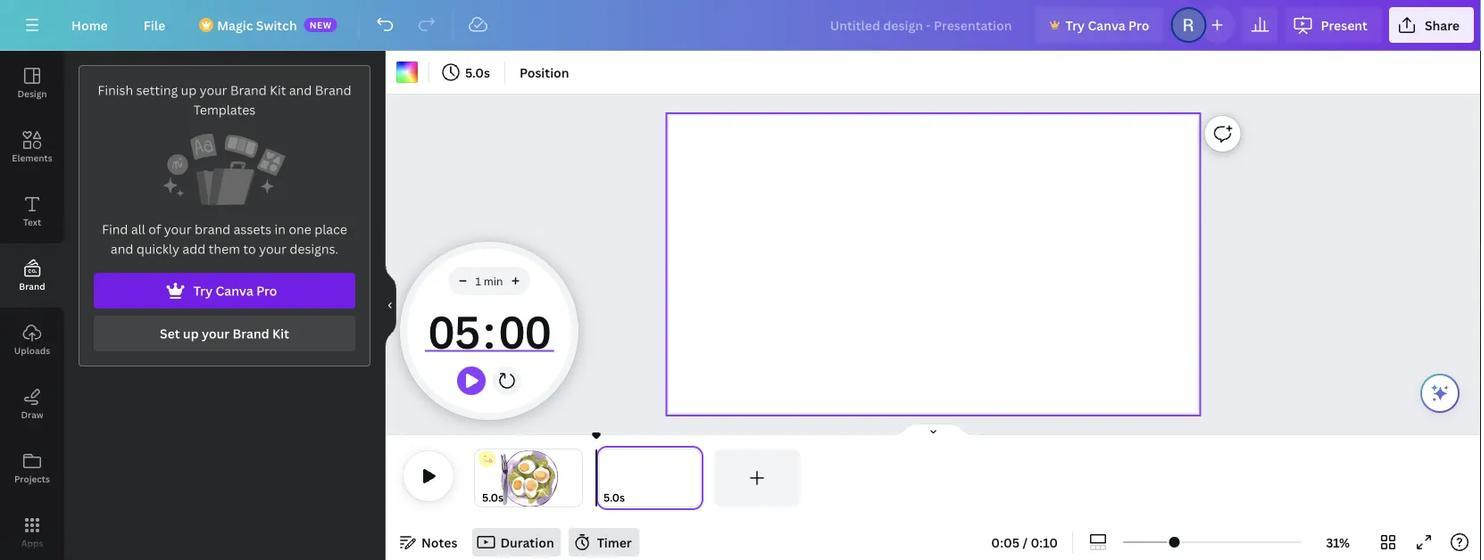 Task type: vqa. For each thing, say whether or not it's contained in the screenshot.
Newsroom link
no



Task type: locate. For each thing, give the bounding box(es) containing it.
up right the setting
[[181, 82, 197, 99]]

0 vertical spatial and
[[289, 82, 312, 99]]

trimming, end edge slider
[[570, 450, 582, 507], [688, 450, 704, 507]]

1 vertical spatial try canva pro
[[193, 283, 277, 300]]

magic
[[217, 17, 253, 33]]

brand button
[[0, 244, 64, 308]]

magic switch
[[217, 17, 297, 33]]

file button
[[129, 7, 180, 43]]

and inside the finish setting up your brand kit and brand templates
[[289, 82, 312, 99]]

1 vertical spatial and
[[111, 241, 133, 258]]

0 vertical spatial kit
[[270, 82, 286, 99]]

trimming, start edge slider left page title text field
[[597, 450, 613, 507]]

and inside find all of your brand assets in one place and quickly add them to your designs.
[[111, 241, 133, 258]]

trimming, end edge slider for first trimming, start edge slider
[[570, 450, 582, 507]]

0 vertical spatial try canva pro button
[[1036, 7, 1164, 43]]

switch
[[256, 17, 297, 33]]

1 horizontal spatial and
[[289, 82, 312, 99]]

#ffffff image
[[397, 62, 418, 83]]

draw button
[[0, 372, 64, 437]]

text
[[23, 216, 41, 228]]

0 vertical spatial up
[[181, 82, 197, 99]]

projects
[[14, 473, 50, 485]]

0 horizontal spatial try canva pro button
[[94, 273, 356, 309]]

canva
[[1088, 17, 1126, 33], [216, 283, 253, 300]]

try inside 'main' menu bar
[[1066, 17, 1085, 33]]

brand inside 'button'
[[19, 280, 45, 293]]

present
[[1321, 17, 1368, 33]]

duration
[[501, 535, 554, 552]]

try canva pro
[[1066, 17, 1150, 33], [193, 283, 277, 300]]

duration button
[[472, 529, 562, 557]]

05 : 00
[[428, 301, 550, 362]]

one
[[289, 221, 312, 238]]

0 vertical spatial try
[[1066, 17, 1085, 33]]

up right set at the bottom of the page
[[183, 326, 199, 343]]

add
[[183, 241, 206, 258]]

0 horizontal spatial try canva pro
[[193, 283, 277, 300]]

1 horizontal spatial trimming, end edge slider
[[688, 450, 704, 507]]

0 horizontal spatial trimming, end edge slider
[[570, 450, 582, 507]]

timer
[[425, 296, 554, 367]]

Page title text field
[[633, 489, 640, 507]]

trimming, end edge slider left page title text field
[[570, 450, 582, 507]]

and down new
[[289, 82, 312, 99]]

apps
[[21, 538, 43, 550]]

1 vertical spatial up
[[183, 326, 199, 343]]

1 horizontal spatial trimming, start edge slider
[[597, 450, 613, 507]]

5.0s left page title text field
[[604, 491, 625, 506]]

up
[[181, 82, 197, 99], [183, 326, 199, 343]]

brand down new
[[315, 82, 352, 99]]

your inside "button"
[[202, 326, 230, 343]]

share
[[1425, 17, 1460, 33]]

5.0s up duration "button" at the left bottom of page
[[482, 491, 504, 506]]

0 vertical spatial canva
[[1088, 17, 1126, 33]]

main menu bar
[[0, 0, 1482, 51]]

your right of
[[164, 221, 192, 238]]

trimming, start edge slider
[[475, 450, 488, 507], [597, 450, 613, 507]]

5.0s
[[465, 64, 490, 81], [482, 491, 504, 506], [604, 491, 625, 506]]

0 horizontal spatial try
[[193, 283, 213, 300]]

set
[[160, 326, 180, 343]]

set up your brand kit
[[160, 326, 289, 343]]

elements
[[12, 152, 52, 164]]

min
[[484, 274, 503, 289]]

pro
[[1129, 17, 1150, 33], [256, 283, 277, 300]]

uploads button
[[0, 308, 64, 372]]

try canva pro button
[[1036, 7, 1164, 43], [94, 273, 356, 309]]

set up your brand kit button
[[94, 316, 356, 352]]

05
[[428, 301, 480, 362]]

1 vertical spatial canva
[[216, 283, 253, 300]]

brand
[[195, 221, 231, 238]]

kit inside the finish setting up your brand kit and brand templates
[[270, 82, 286, 99]]

0 vertical spatial pro
[[1129, 17, 1150, 33]]

text button
[[0, 180, 64, 244]]

and
[[289, 82, 312, 99], [111, 241, 133, 258]]

0 horizontal spatial trimming, start edge slider
[[475, 450, 488, 507]]

templates
[[194, 101, 256, 118]]

1 horizontal spatial try canva pro
[[1066, 17, 1150, 33]]

your right set at the bottom of the page
[[202, 326, 230, 343]]

0:05
[[992, 535, 1020, 552]]

of
[[149, 221, 161, 238]]

quickly
[[137, 241, 180, 258]]

trimming, start edge slider up duration "button" at the left bottom of page
[[475, 450, 488, 507]]

0:10
[[1031, 535, 1059, 552]]

setting
[[136, 82, 178, 99]]

home
[[71, 17, 108, 33]]

apps button
[[0, 501, 64, 561]]

try
[[1066, 17, 1085, 33], [193, 283, 213, 300]]

finish setting up your brand kit and brand templates
[[98, 82, 352, 118]]

brand up uploads button
[[19, 280, 45, 293]]

canva assistant image
[[1430, 383, 1451, 405]]

trimming, end edge slider for 1st trimming, start edge slider from right
[[688, 450, 704, 507]]

1 vertical spatial kit
[[272, 326, 289, 343]]

and down find
[[111, 241, 133, 258]]

0 horizontal spatial pro
[[256, 283, 277, 300]]

0 horizontal spatial and
[[111, 241, 133, 258]]

5.0s button
[[437, 58, 497, 87], [482, 489, 504, 507], [604, 489, 625, 507]]

kit
[[270, 82, 286, 99], [272, 326, 289, 343]]

1 vertical spatial try
[[193, 283, 213, 300]]

1 trimming, end edge slider from the left
[[570, 450, 582, 507]]

your
[[200, 82, 227, 99], [164, 221, 192, 238], [259, 241, 287, 258], [202, 326, 230, 343]]

5.0s button left page title text field
[[604, 489, 625, 507]]

1 vertical spatial pro
[[256, 283, 277, 300]]

Design title text field
[[816, 7, 1029, 43]]

1 horizontal spatial canva
[[1088, 17, 1126, 33]]

0 horizontal spatial canva
[[216, 283, 253, 300]]

05 button
[[425, 296, 483, 367]]

1 horizontal spatial try canva pro button
[[1036, 7, 1164, 43]]

trimming, end edge slider right page title text field
[[688, 450, 704, 507]]

2 trimming, end edge slider from the left
[[688, 450, 704, 507]]

0 vertical spatial try canva pro
[[1066, 17, 1150, 33]]

5.0s left position
[[465, 64, 490, 81]]

brand
[[230, 82, 267, 99], [315, 82, 352, 99], [19, 280, 45, 293], [233, 326, 269, 343]]

1 horizontal spatial try
[[1066, 17, 1085, 33]]

your up templates
[[200, 82, 227, 99]]

1 horizontal spatial pro
[[1129, 17, 1150, 33]]

position button
[[513, 58, 577, 87]]

up inside "button"
[[183, 326, 199, 343]]

brand right set at the bottom of the page
[[233, 326, 269, 343]]



Task type: describe. For each thing, give the bounding box(es) containing it.
canva inside 'main' menu bar
[[1088, 17, 1126, 33]]

/
[[1023, 535, 1028, 552]]

share button
[[1390, 7, 1475, 43]]

5.0s button up duration "button" at the left bottom of page
[[482, 489, 504, 507]]

find all of your brand assets in one place and quickly add them to your designs.
[[102, 221, 347, 258]]

assets
[[234, 221, 272, 238]]

all
[[131, 221, 145, 238]]

brand inside "button"
[[233, 326, 269, 343]]

to
[[243, 241, 256, 258]]

1
[[476, 274, 481, 289]]

file
[[144, 17, 165, 33]]

notes button
[[393, 529, 465, 557]]

try canva pro inside 'main' menu bar
[[1066, 17, 1150, 33]]

timer containing 05
[[425, 296, 554, 367]]

uploads
[[14, 345, 50, 357]]

31%
[[1327, 535, 1350, 552]]

notes
[[422, 535, 458, 552]]

31% button
[[1310, 529, 1368, 557]]

find
[[102, 221, 128, 238]]

draw
[[21, 409, 43, 421]]

your inside the finish setting up your brand kit and brand templates
[[200, 82, 227, 99]]

new
[[310, 19, 332, 31]]

pro inside 'main' menu bar
[[1129, 17, 1150, 33]]

timer
[[597, 535, 632, 552]]

00 button
[[496, 296, 554, 367]]

in
[[275, 221, 286, 238]]

design
[[17, 88, 47, 100]]

finish
[[98, 82, 133, 99]]

elements button
[[0, 115, 64, 180]]

00
[[498, 301, 550, 362]]

1 min
[[476, 274, 503, 289]]

1 trimming, start edge slider from the left
[[475, 450, 488, 507]]

1 vertical spatial try canva pro button
[[94, 273, 356, 309]]

kit inside "button"
[[272, 326, 289, 343]]

design button
[[0, 51, 64, 115]]

them
[[209, 241, 240, 258]]

hide image
[[385, 263, 397, 349]]

5.0s button right the '#ffffff' icon
[[437, 58, 497, 87]]

side panel tab list
[[0, 51, 64, 561]]

brand up templates
[[230, 82, 267, 99]]

timer button
[[569, 529, 639, 557]]

position
[[520, 64, 570, 81]]

designs.
[[290, 241, 339, 258]]

projects button
[[0, 437, 64, 501]]

your down in
[[259, 241, 287, 258]]

up inside the finish setting up your brand kit and brand templates
[[181, 82, 197, 99]]

2 trimming, start edge slider from the left
[[597, 450, 613, 507]]

try canva pro button inside 'main' menu bar
[[1036, 7, 1164, 43]]

0:05 / 0:10
[[992, 535, 1059, 552]]

home link
[[57, 7, 122, 43]]

place
[[315, 221, 347, 238]]

present button
[[1286, 7, 1383, 43]]

hide pages image
[[891, 423, 977, 438]]

:
[[483, 301, 496, 362]]



